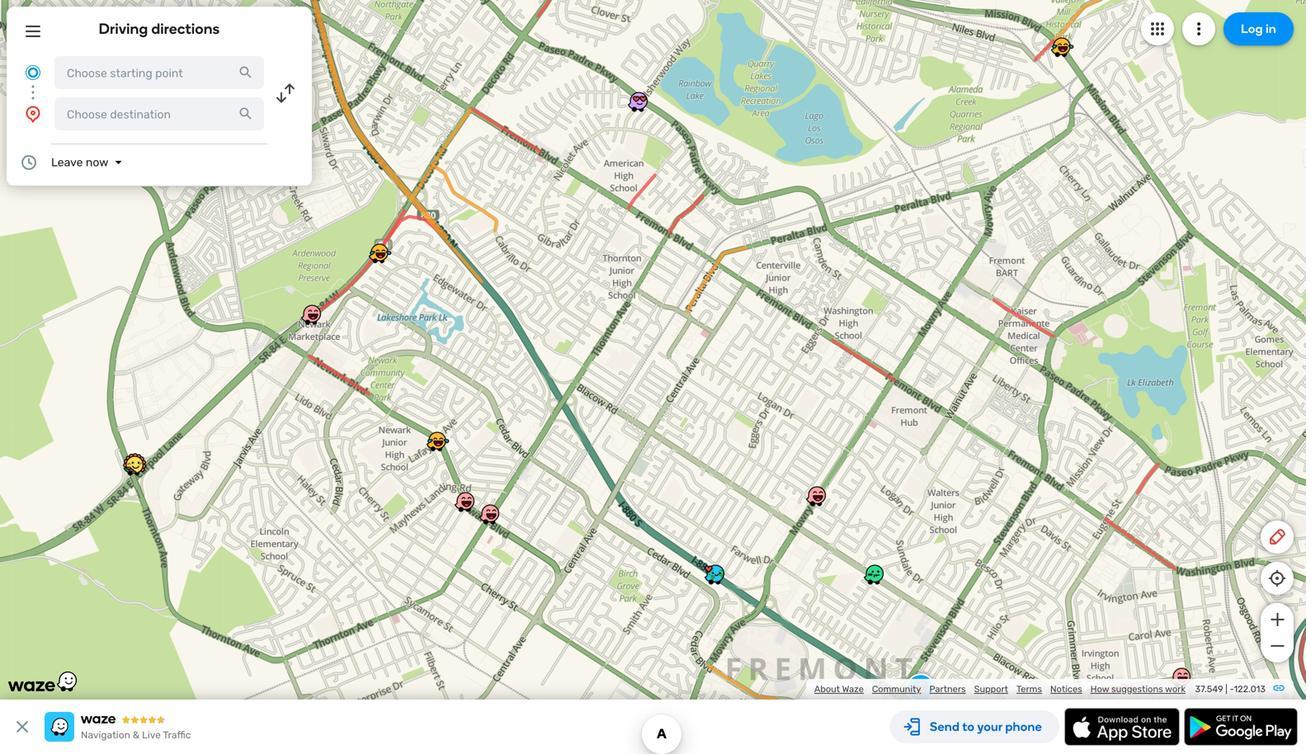 Task type: describe. For each thing, give the bounding box(es) containing it.
zoom in image
[[1268, 610, 1288, 630]]

partners
[[930, 684, 966, 695]]

terms
[[1017, 684, 1043, 695]]

leave
[[51, 156, 83, 169]]

37.549
[[1196, 684, 1224, 695]]

&
[[133, 730, 140, 741]]

community link
[[873, 684, 922, 695]]

traffic
[[163, 730, 191, 741]]

partners link
[[930, 684, 966, 695]]

support link
[[975, 684, 1009, 695]]

pencil image
[[1268, 528, 1288, 547]]

location image
[[23, 104, 43, 124]]

link image
[[1273, 682, 1286, 695]]

current location image
[[23, 63, 43, 83]]

navigation & live traffic
[[81, 730, 191, 741]]

now
[[86, 156, 109, 169]]

navigation
[[81, 730, 130, 741]]

122.013
[[1235, 684, 1267, 695]]

about waze link
[[815, 684, 864, 695]]

Choose destination text field
[[54, 97, 264, 130]]

driving directions
[[99, 20, 220, 38]]

|
[[1226, 684, 1228, 695]]

notices
[[1051, 684, 1083, 695]]



Task type: vqa. For each thing, say whether or not it's contained in the screenshot.
choose starting point text box
yes



Task type: locate. For each thing, give the bounding box(es) containing it.
waze
[[843, 684, 864, 695]]

how
[[1091, 684, 1110, 695]]

terms link
[[1017, 684, 1043, 695]]

Choose starting point text field
[[54, 56, 264, 89]]

suggestions
[[1112, 684, 1164, 695]]

leave now
[[51, 156, 109, 169]]

work
[[1166, 684, 1186, 695]]

directions
[[152, 20, 220, 38]]

x image
[[12, 717, 32, 737]]

community
[[873, 684, 922, 695]]

zoom out image
[[1268, 637, 1288, 656]]

how suggestions work link
[[1091, 684, 1186, 695]]

clock image
[[19, 153, 39, 173]]

about
[[815, 684, 841, 695]]

about waze community partners support terms notices how suggestions work
[[815, 684, 1186, 695]]

driving
[[99, 20, 148, 38]]

live
[[142, 730, 161, 741]]

support
[[975, 684, 1009, 695]]

37.549 | -122.013
[[1196, 684, 1267, 695]]

-
[[1231, 684, 1235, 695]]

notices link
[[1051, 684, 1083, 695]]



